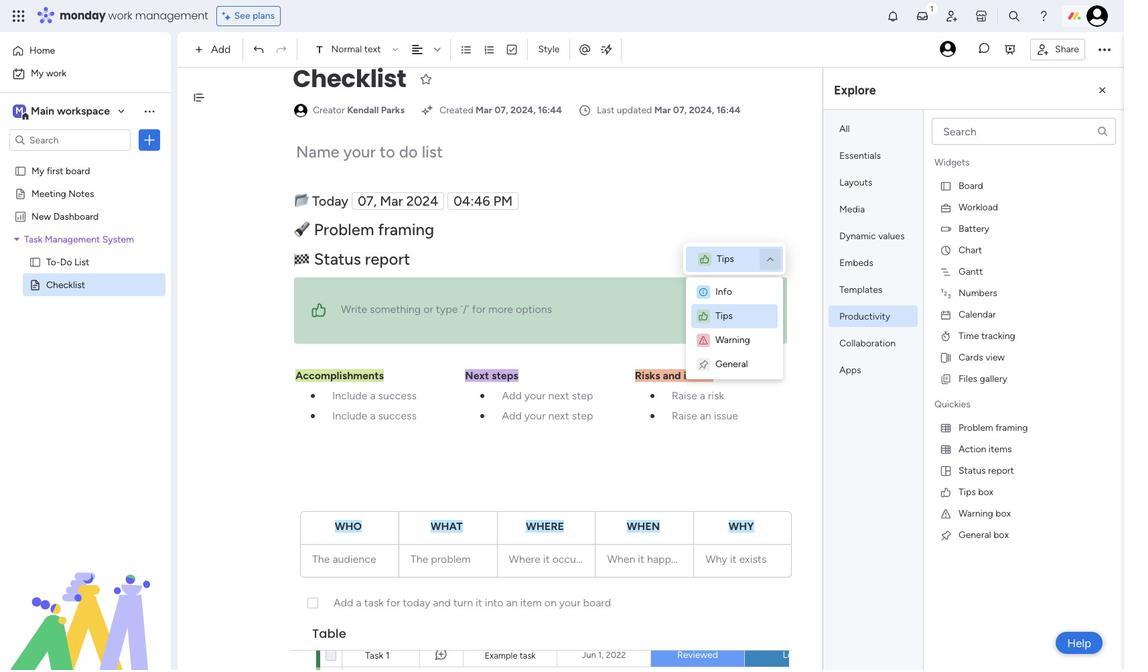 Task type: describe. For each thing, give the bounding box(es) containing it.
items
[[989, 443, 1012, 455]]

steps
[[492, 369, 519, 382]]

list
[[74, 256, 89, 267]]

share button
[[1031, 39, 1086, 60]]

reviewed
[[678, 649, 718, 661]]

my for my work
[[31, 68, 44, 79]]

1 2024, from the left
[[511, 105, 536, 116]]

2024
[[406, 193, 439, 209]]

widgets
[[935, 157, 970, 168]]

🔦 problem framing
[[294, 220, 434, 239]]

0 vertical spatial status
[[314, 249, 361, 269]]

my work option
[[8, 63, 163, 84]]

0 vertical spatial tips
[[717, 253, 734, 265]]

📂
[[294, 193, 309, 209]]

next steps
[[465, 369, 519, 382]]

next
[[465, 369, 489, 382]]

board activity image
[[940, 41, 956, 57]]

workspace options image
[[143, 104, 156, 118]]

2 16:44 from the left
[[717, 105, 741, 116]]

checklist inside "field"
[[293, 62, 406, 96]]

board
[[959, 180, 984, 191]]

checklist inside list box
[[46, 279, 85, 290]]

where
[[526, 520, 564, 533]]

options image
[[143, 133, 156, 147]]

values
[[879, 231, 905, 242]]

workspace selection element
[[13, 103, 112, 121]]

dynamic values image
[[600, 43, 613, 56]]

text
[[364, 44, 381, 55]]

parks
[[381, 105, 405, 116]]

home
[[29, 45, 55, 56]]

04:46 pm
[[454, 193, 513, 209]]

creator kendall parks
[[313, 105, 405, 116]]

add to favorites image
[[420, 72, 433, 85]]

1 horizontal spatial 1 image
[[650, 394, 654, 398]]

time tracking list item
[[929, 325, 1119, 346]]

box for tips box
[[979, 486, 994, 498]]

normal
[[331, 44, 362, 55]]

warning for warning box
[[959, 508, 994, 519]]

board list item
[[929, 175, 1119, 196]]

essentials
[[840, 150, 881, 161]]

🏁 status report
[[294, 249, 410, 269]]

last
[[597, 105, 615, 116]]

task for task management system
[[24, 233, 42, 245]]

2 vertical spatial 1 image
[[481, 414, 485, 418]]

collaboration list item
[[829, 332, 918, 354]]

Table field
[[309, 625, 350, 643]]

productivity
[[840, 311, 891, 322]]

see plans button
[[216, 6, 281, 26]]

work for monday
[[108, 8, 132, 23]]

updated
[[617, 105, 652, 116]]

embeds list item
[[829, 252, 918, 273]]

normal text
[[331, 44, 381, 55]]

tips inside "list item"
[[959, 486, 976, 498]]

task
[[520, 650, 536, 660]]

who
[[335, 520, 362, 533]]

box for general box
[[994, 529, 1009, 540]]

board
[[66, 165, 90, 176]]

first
[[47, 165, 63, 176]]

checklist image
[[506, 44, 518, 56]]

essentials list item
[[829, 145, 918, 166]]

do
[[60, 256, 72, 267]]

see
[[234, 10, 250, 21]]

warning box list item
[[929, 503, 1119, 524]]

numbered list image
[[483, 44, 496, 56]]

created
[[440, 105, 474, 116]]

media
[[840, 204, 865, 215]]

why
[[729, 520, 754, 533]]

cards view list item
[[929, 346, 1119, 368]]

Search in workspace field
[[28, 132, 112, 148]]

help image
[[1037, 9, 1051, 23]]

general box list item
[[929, 524, 1119, 545]]

info
[[716, 286, 732, 298]]

general for general box
[[959, 529, 992, 540]]

embeds
[[840, 257, 874, 269]]

status report
[[959, 465, 1014, 476]]

public board image
[[14, 187, 27, 200]]

accomplishments
[[296, 369, 384, 382]]

dashboard
[[53, 210, 99, 222]]

what
[[431, 520, 463, 533]]

gantt list item
[[929, 261, 1119, 282]]

public dashboard image
[[14, 210, 27, 222]]

1
[[386, 650, 390, 661]]

1,
[[598, 650, 604, 660]]

creator
[[313, 105, 345, 116]]

task 1
[[365, 650, 390, 661]]

battery
[[959, 223, 990, 234]]

files gallery list item
[[929, 368, 1119, 389]]

help
[[1068, 636, 1092, 650]]

bulleted list image
[[461, 44, 473, 56]]

button padding image
[[1096, 84, 1110, 97]]

layouts
[[840, 177, 873, 188]]

1 vertical spatial tips
[[716, 310, 733, 322]]

productivity list item
[[829, 306, 918, 327]]

kendall
[[347, 105, 379, 116]]

0 vertical spatial problem
[[314, 220, 374, 239]]

task management system
[[24, 233, 134, 245]]

today
[[312, 193, 349, 209]]

notifications image
[[887, 9, 900, 23]]

📂 today 07, mar 2024
[[294, 193, 439, 209]]

chart list item
[[929, 239, 1119, 261]]

jun 1, 2022
[[582, 650, 626, 660]]

main workspace
[[31, 105, 110, 117]]

workspace image
[[13, 104, 26, 119]]

action items list item
[[929, 438, 1119, 460]]

share
[[1055, 43, 1080, 55]]

tips box
[[959, 486, 994, 498]]

warning box
[[959, 508, 1011, 519]]

explore
[[834, 83, 876, 98]]

numbers list item
[[929, 282, 1119, 304]]



Task type: vqa. For each thing, say whether or not it's contained in the screenshot.
All
yes



Task type: locate. For each thing, give the bounding box(es) containing it.
checklist down the do
[[46, 279, 85, 290]]

add button
[[190, 39, 239, 60]]

my down home
[[31, 68, 44, 79]]

lottie animation element
[[0, 535, 171, 670]]

dynamic values
[[840, 231, 905, 242]]

box
[[979, 486, 994, 498], [996, 508, 1011, 519], [994, 529, 1009, 540]]

problem
[[314, 220, 374, 239], [959, 422, 994, 433]]

1 horizontal spatial warning
[[959, 508, 994, 519]]

undo ⌘+z image
[[253, 44, 265, 56]]

2 horizontal spatial 1 image
[[926, 1, 938, 16]]

1 horizontal spatial task
[[365, 650, 384, 661]]

report down 🔦 problem framing
[[365, 249, 410, 269]]

gantt
[[959, 266, 983, 277]]

report down items at right bottom
[[988, 465, 1014, 476]]

0 horizontal spatial 1 image
[[481, 414, 485, 418]]

collaboration
[[840, 338, 896, 349]]

action
[[959, 443, 987, 455]]

1 image
[[926, 1, 938, 16], [650, 394, 654, 398], [481, 414, 485, 418]]

2 vertical spatial tips
[[959, 486, 976, 498]]

style
[[538, 44, 560, 55]]

general right the issues
[[716, 359, 748, 370]]

box inside "list item"
[[979, 486, 994, 498]]

mar
[[476, 105, 492, 116], [655, 105, 671, 116], [380, 193, 403, 209]]

monday work management
[[60, 8, 208, 23]]

2 2024, from the left
[[689, 105, 715, 116]]

1 horizontal spatial status
[[959, 465, 986, 476]]

0 horizontal spatial checklist
[[46, 279, 85, 290]]

example
[[485, 650, 518, 660]]

mar left 2024
[[380, 193, 403, 209]]

🔦
[[294, 220, 310, 239]]

2024,
[[511, 105, 536, 116], [689, 105, 715, 116]]

mar right created on the top left
[[476, 105, 492, 116]]

work for my
[[46, 68, 66, 79]]

1 horizontal spatial general
[[959, 529, 992, 540]]

search everything image
[[1008, 9, 1021, 23]]

numbers
[[959, 287, 998, 299]]

1 vertical spatial task
[[365, 650, 384, 661]]

1 horizontal spatial work
[[108, 8, 132, 23]]

issues
[[684, 369, 714, 382]]

problem framing
[[959, 422, 1028, 433]]

1 image
[[311, 394, 315, 398], [481, 394, 485, 398], [311, 414, 315, 418], [650, 414, 654, 418]]

select product image
[[12, 9, 25, 23]]

report
[[365, 249, 410, 269], [988, 465, 1014, 476]]

problem up 🏁 status report
[[314, 220, 374, 239]]

option
[[0, 158, 171, 161]]

monday
[[60, 8, 106, 23]]

Checklist field
[[289, 62, 410, 96]]

0 horizontal spatial work
[[46, 68, 66, 79]]

tips down info
[[716, 310, 733, 322]]

new dashboard
[[31, 210, 99, 222]]

main
[[31, 105, 54, 117]]

0 horizontal spatial mar
[[380, 193, 403, 209]]

0 horizontal spatial general
[[716, 359, 748, 370]]

tips up info
[[717, 253, 734, 265]]

status right the 🏁
[[314, 249, 361, 269]]

task for task 1
[[365, 650, 384, 661]]

all list item
[[829, 118, 918, 139]]

framing down 2024
[[378, 220, 434, 239]]

box inside list item
[[996, 508, 1011, 519]]

see plans
[[234, 10, 275, 21]]

status inside list item
[[959, 465, 986, 476]]

07,
[[495, 105, 508, 116], [673, 105, 687, 116], [358, 193, 377, 209]]

add
[[211, 43, 231, 56]]

0 vertical spatial box
[[979, 486, 994, 498]]

box inside list item
[[994, 529, 1009, 540]]

checklist down normal
[[293, 62, 406, 96]]

invite members image
[[946, 9, 959, 23]]

status down action
[[959, 465, 986, 476]]

1 image down risks
[[650, 394, 654, 398]]

framing inside list item
[[996, 422, 1028, 433]]

chart
[[959, 244, 982, 256]]

framing up items at right bottom
[[996, 422, 1028, 433]]

16:44
[[538, 105, 562, 116], [717, 105, 741, 116]]

options image
[[298, 638, 309, 670]]

04:46
[[454, 193, 490, 209]]

example task
[[485, 650, 536, 660]]

work down home
[[46, 68, 66, 79]]

general inside list item
[[959, 529, 992, 540]]

warning down info
[[716, 334, 750, 346]]

1 vertical spatial status
[[959, 465, 986, 476]]

public board image for to-
[[29, 255, 42, 268]]

2 horizontal spatial mar
[[655, 105, 671, 116]]

to-
[[46, 256, 60, 267]]

0 vertical spatial my
[[31, 68, 44, 79]]

1 image down the next
[[481, 414, 485, 418]]

my inside option
[[31, 68, 44, 79]]

task left 1
[[365, 650, 384, 661]]

meeting
[[31, 188, 66, 199]]

1 horizontal spatial 2024,
[[689, 105, 715, 116]]

07, for 16:44
[[495, 105, 508, 116]]

0 horizontal spatial 2024,
[[511, 105, 536, 116]]

general for general
[[716, 359, 748, 370]]

0 vertical spatial checklist
[[293, 62, 406, 96]]

m
[[15, 105, 23, 117]]

task
[[24, 233, 42, 245], [365, 650, 384, 661]]

warning inside list item
[[959, 508, 994, 519]]

public board image for my
[[14, 164, 27, 177]]

last updated mar 07, 2024, 16:44
[[597, 105, 741, 116]]

0 horizontal spatial status
[[314, 249, 361, 269]]

new
[[31, 210, 51, 222]]

created mar 07, 2024, 16:44
[[440, 105, 562, 116]]

general box
[[959, 529, 1009, 540]]

0 horizontal spatial report
[[365, 249, 410, 269]]

1 vertical spatial warning
[[959, 508, 994, 519]]

work inside option
[[46, 68, 66, 79]]

0 vertical spatial 1 image
[[926, 1, 938, 16]]

all
[[840, 123, 850, 135]]

1 vertical spatial problem
[[959, 422, 994, 433]]

files gallery
[[959, 373, 1008, 384]]

notes
[[68, 188, 94, 199]]

problem inside list item
[[959, 422, 994, 433]]

1 vertical spatial 1 image
[[650, 394, 654, 398]]

🏁
[[294, 249, 310, 269]]

public board image
[[14, 164, 27, 177], [29, 255, 42, 268], [29, 278, 42, 291]]

tips box list item
[[929, 481, 1119, 503]]

my
[[31, 68, 44, 79], [31, 165, 44, 176]]

1 vertical spatial box
[[996, 508, 1011, 519]]

gallery
[[980, 373, 1008, 384]]

status report list item
[[929, 460, 1119, 481]]

1 horizontal spatial problem
[[959, 422, 994, 433]]

checklist
[[293, 62, 406, 96], [46, 279, 85, 290]]

update feed image
[[916, 9, 929, 23]]

v2 ellipsis image
[[1099, 41, 1111, 58]]

1 horizontal spatial mar
[[476, 105, 492, 116]]

my inside list box
[[31, 165, 44, 176]]

workload list item
[[929, 196, 1119, 218]]

table
[[312, 625, 346, 642]]

apps
[[840, 365, 861, 376]]

0 vertical spatial framing
[[378, 220, 434, 239]]

box down status report
[[979, 486, 994, 498]]

to-do list
[[46, 256, 89, 267]]

0 vertical spatial warning
[[716, 334, 750, 346]]

system
[[102, 233, 134, 245]]

search image
[[1097, 125, 1109, 137]]

style button
[[532, 38, 566, 61]]

0 horizontal spatial 07,
[[358, 193, 377, 209]]

management
[[45, 233, 100, 245]]

plans
[[253, 10, 275, 21]]

1 horizontal spatial checklist
[[293, 62, 406, 96]]

0 vertical spatial public board image
[[14, 164, 27, 177]]

1 horizontal spatial report
[[988, 465, 1014, 476]]

cards
[[959, 351, 984, 363]]

1 16:44 from the left
[[538, 105, 562, 116]]

problem up action
[[959, 422, 994, 433]]

lottie animation image
[[0, 535, 171, 670]]

my first board
[[31, 165, 90, 176]]

quickies
[[935, 399, 971, 410]]

0 horizontal spatial 16:44
[[538, 105, 562, 116]]

files
[[959, 373, 978, 384]]

0 vertical spatial general
[[716, 359, 748, 370]]

box down warning box
[[994, 529, 1009, 540]]

0 horizontal spatial task
[[24, 233, 42, 245]]

warning down tips box
[[959, 508, 994, 519]]

risks
[[635, 369, 661, 382]]

view
[[986, 351, 1005, 363]]

box for warning box
[[996, 508, 1011, 519]]

1 vertical spatial framing
[[996, 422, 1028, 433]]

my work
[[31, 68, 66, 79]]

Search search field
[[932, 118, 1116, 145]]

general
[[716, 359, 748, 370], [959, 529, 992, 540]]

general down warning box
[[959, 529, 992, 540]]

my work link
[[8, 63, 163, 84]]

cards view
[[959, 351, 1005, 363]]

mention image
[[579, 43, 592, 56]]

list box containing my first board
[[0, 156, 171, 477]]

1 horizontal spatial framing
[[996, 422, 1028, 433]]

07, right updated
[[673, 105, 687, 116]]

mar right updated
[[655, 105, 671, 116]]

battery list item
[[929, 218, 1119, 239]]

dynamic values list item
[[829, 225, 918, 247]]

dynamic
[[840, 231, 876, 242]]

0 vertical spatial task
[[24, 233, 42, 245]]

list box
[[0, 156, 171, 477]]

2022
[[606, 650, 626, 660]]

apps list item
[[829, 359, 918, 381]]

jun
[[582, 650, 596, 660]]

kendall parks image
[[1087, 5, 1108, 27]]

1 vertical spatial public board image
[[29, 255, 42, 268]]

1 vertical spatial checklist
[[46, 279, 85, 290]]

calendar list item
[[929, 304, 1119, 325]]

tips up warning box
[[959, 486, 976, 498]]

0 horizontal spatial warning
[[716, 334, 750, 346]]

monday marketplace image
[[975, 9, 988, 23]]

work
[[108, 8, 132, 23], [46, 68, 66, 79]]

2 vertical spatial box
[[994, 529, 1009, 540]]

risks and issues
[[635, 369, 714, 382]]

work right monday
[[108, 8, 132, 23]]

problem framing list item
[[929, 417, 1119, 438]]

media list item
[[829, 198, 918, 220]]

box up general box
[[996, 508, 1011, 519]]

07, right created on the top left
[[495, 105, 508, 116]]

templates list item
[[829, 279, 918, 300]]

2 horizontal spatial 07,
[[673, 105, 687, 116]]

low
[[783, 649, 801, 661]]

0 vertical spatial report
[[365, 249, 410, 269]]

0 horizontal spatial framing
[[378, 220, 434, 239]]

1 horizontal spatial 16:44
[[717, 105, 741, 116]]

1 image left invite members icon at right top
[[926, 1, 938, 16]]

tracking
[[982, 330, 1016, 341]]

layouts list item
[[829, 172, 918, 193]]

workspace
[[57, 105, 110, 117]]

and
[[663, 369, 681, 382]]

warning for warning
[[716, 334, 750, 346]]

07, for 2024
[[358, 193, 377, 209]]

pm
[[494, 193, 513, 209]]

time tracking
[[959, 330, 1016, 341]]

status
[[314, 249, 361, 269], [959, 465, 986, 476]]

1 vertical spatial work
[[46, 68, 66, 79]]

my left first
[[31, 165, 44, 176]]

1 vertical spatial my
[[31, 165, 44, 176]]

1 vertical spatial general
[[959, 529, 992, 540]]

task right caret down image
[[24, 233, 42, 245]]

task inside list box
[[24, 233, 42, 245]]

home option
[[8, 40, 163, 62]]

0 horizontal spatial problem
[[314, 220, 374, 239]]

my for my first board
[[31, 165, 44, 176]]

07, up 🔦 problem framing
[[358, 193, 377, 209]]

templates
[[840, 284, 883, 296]]

report inside list item
[[988, 465, 1014, 476]]

help button
[[1056, 632, 1103, 654]]

None search field
[[932, 118, 1116, 145]]

1 horizontal spatial 07,
[[495, 105, 508, 116]]

0 vertical spatial work
[[108, 8, 132, 23]]

home link
[[8, 40, 163, 62]]

caret down image
[[14, 234, 19, 244]]

2 vertical spatial public board image
[[29, 278, 42, 291]]

1 vertical spatial report
[[988, 465, 1014, 476]]



